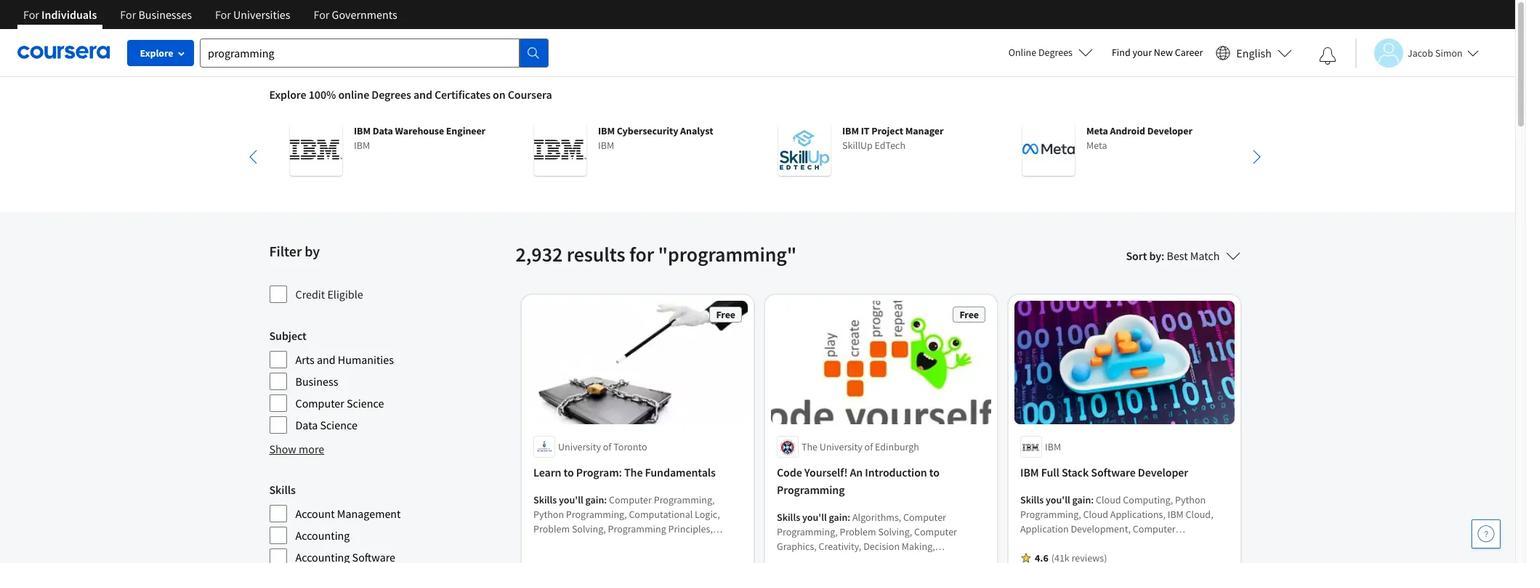 Task type: vqa. For each thing, say whether or not it's contained in the screenshot.
machine
no



Task type: locate. For each thing, give the bounding box(es) containing it.
arts and humanities
[[295, 352, 394, 367]]

ibm data warehouse engineer ibm
[[354, 124, 485, 152]]

career
[[1175, 46, 1203, 59]]

2 vertical spatial programming,
[[777, 526, 837, 539]]

english button
[[1210, 29, 1298, 76]]

1 horizontal spatial programming,
[[653, 494, 714, 507]]

1 horizontal spatial ibm image
[[534, 124, 586, 176]]

0 vertical spatial programming,
[[653, 494, 714, 507]]

programming, up graphics,
[[777, 526, 837, 539]]

you'll for learn to program: the fundamentals
[[559, 494, 583, 507]]

ibm image down 100%
[[290, 124, 342, 176]]

for left individuals
[[23, 7, 39, 22]]

2 horizontal spatial skills you'll gain :
[[1020, 494, 1096, 507]]

developer
[[1147, 124, 1192, 137], [1138, 465, 1188, 480]]

learn
[[533, 465, 561, 480]]

solving, inside algorithms, computer programming, problem solving, computer graphics, creativity, decision making, programming principles, computer grap
[[878, 526, 912, 539]]

introduction
[[865, 465, 927, 480]]

0 horizontal spatial programming,
[[566, 508, 626, 521]]

ibm for ibm cybersecurity analyst ibm
[[598, 124, 614, 137]]

0 horizontal spatial skills you'll gain :
[[533, 494, 609, 507]]

1 horizontal spatial data
[[372, 124, 393, 137]]

gain down stack
[[1072, 494, 1091, 507]]

for left universities
[[215, 7, 231, 22]]

0 horizontal spatial of
[[603, 441, 611, 454]]

gain down program:
[[585, 494, 604, 507]]

your
[[1133, 46, 1152, 59]]

degrees inside dropdown button
[[1038, 46, 1073, 59]]

problem down python
[[533, 523, 569, 536]]

explore for explore 100% online degrees and certificates on coursera
[[269, 87, 306, 102]]

for left governments at the top of the page
[[314, 7, 330, 22]]

1 vertical spatial and
[[317, 352, 335, 367]]

None search field
[[200, 38, 549, 67]]

university up program:
[[558, 441, 601, 454]]

skills you'll gain : for code yourself! an introduction to programming
[[777, 511, 852, 524]]

you'll down full
[[1045, 494, 1070, 507]]

for universities
[[215, 7, 290, 22]]

university
[[558, 441, 601, 454], [819, 441, 862, 454]]

free for learn to program: the fundamentals
[[716, 308, 735, 321]]

you'll up graphics,
[[802, 511, 827, 524]]

0 vertical spatial developer
[[1147, 124, 1192, 137]]

to
[[563, 465, 573, 480], [929, 465, 939, 480]]

0 horizontal spatial explore
[[140, 47, 173, 60]]

certificates
[[435, 87, 491, 102]]

solving, inside the computer programming, python programming, computational logic, problem solving, programming principles, computer programming tools, critical thinking, computational thinking, algorit
[[571, 523, 606, 536]]

and right the arts
[[317, 352, 335, 367]]

science
[[347, 396, 384, 411], [320, 418, 357, 432]]

data
[[372, 124, 393, 137], [295, 418, 318, 432]]

1 free from the left
[[716, 308, 735, 321]]

problem
[[533, 523, 569, 536], [839, 526, 876, 539]]

0 horizontal spatial you'll
[[559, 494, 583, 507]]

and
[[413, 87, 432, 102], [317, 352, 335, 367]]

0 horizontal spatial to
[[563, 465, 573, 480]]

0 horizontal spatial and
[[317, 352, 335, 367]]

1 vertical spatial meta
[[1086, 139, 1107, 152]]

computational down python
[[533, 552, 597, 563]]

and up warehouse
[[413, 87, 432, 102]]

1 horizontal spatial principles,
[[837, 555, 881, 563]]

coursera
[[508, 87, 552, 102]]

1 horizontal spatial problem
[[839, 526, 876, 539]]

sort
[[1126, 249, 1147, 263]]

the up yourself!
[[801, 441, 817, 454]]

degrees right online on the top left of the page
[[372, 87, 411, 102]]

1 ibm image from the left
[[290, 124, 342, 176]]

to right introduction
[[929, 465, 939, 480]]

3 for from the left
[[215, 7, 231, 22]]

skills you'll gain : up graphics,
[[777, 511, 852, 524]]

gain up "creativity,"
[[829, 511, 847, 524]]

1 vertical spatial principles,
[[837, 555, 881, 563]]

engineer
[[446, 124, 485, 137]]

explore left 100%
[[269, 87, 306, 102]]

0 horizontal spatial data
[[295, 418, 318, 432]]

by right filter on the top left of the page
[[305, 242, 320, 260]]

problem inside the computer programming, python programming, computational logic, problem solving, programming principles, computer programming tools, critical thinking, computational thinking, algorit
[[533, 523, 569, 536]]

skills you'll gain : down full
[[1020, 494, 1096, 507]]

solving, up decision on the right
[[878, 526, 912, 539]]

by for sort
[[1149, 249, 1161, 263]]

0 vertical spatial thinking,
[[698, 537, 737, 550]]

0 vertical spatial and
[[413, 87, 432, 102]]

programming,
[[653, 494, 714, 507], [566, 508, 626, 521], [777, 526, 837, 539]]

help center image
[[1477, 525, 1495, 543]]

gain for to
[[829, 511, 847, 524]]

0 horizontal spatial free
[[716, 308, 735, 321]]

solving, down program:
[[571, 523, 606, 536]]

to right learn
[[563, 465, 573, 480]]

you'll up python
[[559, 494, 583, 507]]

warehouse
[[395, 124, 444, 137]]

skills you'll gain :
[[533, 494, 609, 507], [1020, 494, 1096, 507], [777, 511, 852, 524]]

1 horizontal spatial to
[[929, 465, 939, 480]]

developer right android
[[1147, 124, 1192, 137]]

degrees
[[1038, 46, 1073, 59], [372, 87, 411, 102]]

android
[[1110, 124, 1145, 137]]

: left algorithms,
[[847, 511, 850, 524]]

1 horizontal spatial by
[[1149, 249, 1161, 263]]

stack
[[1061, 465, 1088, 480]]

0 horizontal spatial by
[[305, 242, 320, 260]]

programming inside code yourself! an introduction to programming
[[777, 483, 844, 497]]

0 horizontal spatial ibm image
[[290, 124, 342, 176]]

results
[[567, 241, 625, 267]]

you'll
[[559, 494, 583, 507], [1045, 494, 1070, 507], [802, 511, 827, 524]]

1 horizontal spatial the
[[801, 441, 817, 454]]

1 vertical spatial degrees
[[372, 87, 411, 102]]

1 horizontal spatial computational
[[629, 508, 692, 521]]

match
[[1190, 249, 1220, 263]]

meta android developer meta
[[1086, 124, 1192, 152]]

0 horizontal spatial principles,
[[668, 523, 712, 536]]

degrees right the online
[[1038, 46, 1073, 59]]

university up yourself!
[[819, 441, 862, 454]]

management
[[337, 507, 401, 521]]

for for governments
[[314, 7, 330, 22]]

1 vertical spatial computational
[[533, 552, 597, 563]]

to inside code yourself! an introduction to programming
[[929, 465, 939, 480]]

for
[[629, 241, 654, 267]]

programming
[[777, 483, 844, 497], [608, 523, 666, 536], [578, 537, 636, 550], [777, 555, 835, 563]]

ibm for ibm data warehouse engineer ibm
[[354, 124, 370, 137]]

2 ibm image from the left
[[534, 124, 586, 176]]

1 horizontal spatial explore
[[269, 87, 306, 102]]

thinking,
[[698, 537, 737, 550], [599, 552, 639, 563]]

edinburgh
[[875, 441, 919, 454]]

jacob simon button
[[1355, 38, 1479, 67]]

universities
[[233, 7, 290, 22]]

2 for from the left
[[120, 7, 136, 22]]

science down humanities
[[347, 396, 384, 411]]

algorithms, computer programming, problem solving, computer graphics, creativity, decision making, programming principles, computer grap
[[777, 511, 961, 563]]

explore
[[140, 47, 173, 60], [269, 87, 306, 102]]

cybersecurity
[[616, 124, 678, 137]]

manager
[[905, 124, 943, 137]]

yourself!
[[804, 465, 847, 480]]

1 horizontal spatial skills you'll gain :
[[777, 511, 852, 524]]

1 horizontal spatial degrees
[[1038, 46, 1073, 59]]

0 vertical spatial degrees
[[1038, 46, 1073, 59]]

1 horizontal spatial you'll
[[802, 511, 827, 524]]

0 vertical spatial data
[[372, 124, 393, 137]]

ibm
[[354, 124, 370, 137], [598, 124, 614, 137], [842, 124, 859, 137], [354, 139, 370, 152], [598, 139, 614, 152], [1045, 441, 1061, 454], [1020, 465, 1039, 480]]

ibm full stack software developer link
[[1020, 464, 1229, 481]]

gain for fundamentals
[[585, 494, 604, 507]]

skills you'll gain : up python
[[533, 494, 609, 507]]

1 horizontal spatial university
[[819, 441, 862, 454]]

1 vertical spatial explore
[[269, 87, 306, 102]]

0 horizontal spatial thinking,
[[599, 552, 639, 563]]

of left edinburgh
[[864, 441, 873, 454]]

0 horizontal spatial the
[[624, 465, 642, 480]]

explore for explore
[[140, 47, 173, 60]]

programming down yourself!
[[777, 483, 844, 497]]

of left toronto
[[603, 441, 611, 454]]

ibm image down coursera
[[534, 124, 586, 176]]

ibm inside ibm it project manager skillup edtech
[[842, 124, 859, 137]]

for left businesses
[[120, 7, 136, 22]]

0 horizontal spatial computational
[[533, 552, 597, 563]]

account
[[295, 507, 335, 521]]

meta image
[[1022, 124, 1074, 176]]

thinking, down tools,
[[599, 552, 639, 563]]

tools,
[[638, 537, 663, 550]]

learn to program: the fundamentals link
[[533, 464, 742, 481]]

1 vertical spatial the
[[624, 465, 642, 480]]

0 horizontal spatial gain
[[585, 494, 604, 507]]

principles, up critical
[[668, 523, 712, 536]]

developer right software
[[1138, 465, 1188, 480]]

data left warehouse
[[372, 124, 393, 137]]

2 free from the left
[[959, 308, 979, 321]]

0 vertical spatial science
[[347, 396, 384, 411]]

0 horizontal spatial degrees
[[372, 87, 411, 102]]

1 horizontal spatial thinking,
[[698, 537, 737, 550]]

0 vertical spatial the
[[801, 441, 817, 454]]

programming, up logic,
[[653, 494, 714, 507]]

learn to program: the fundamentals
[[533, 465, 715, 480]]

coursera image
[[17, 41, 110, 64]]

show more
[[269, 442, 324, 456]]

principles, down "creativity,"
[[837, 555, 881, 563]]

analyst
[[680, 124, 713, 137]]

"programming"
[[658, 241, 797, 267]]

1 vertical spatial science
[[320, 418, 357, 432]]

ibm image for ibm data warehouse engineer ibm
[[290, 124, 342, 176]]

explore inside popup button
[[140, 47, 173, 60]]

online
[[338, 87, 369, 102]]

code yourself! an introduction to programming link
[[777, 464, 985, 499]]

ibm image for ibm cybersecurity analyst ibm
[[534, 124, 586, 176]]

data up more
[[295, 418, 318, 432]]

governments
[[332, 7, 397, 22]]

programming left tools,
[[578, 537, 636, 550]]

1 meta from the top
[[1086, 124, 1108, 137]]

accounting
[[295, 528, 350, 543]]

1 vertical spatial programming,
[[566, 508, 626, 521]]

0 horizontal spatial problem
[[533, 523, 569, 536]]

skills up account at the bottom left of page
[[269, 483, 296, 497]]

0 vertical spatial explore
[[140, 47, 173, 60]]

0 horizontal spatial solving,
[[571, 523, 606, 536]]

2 university from the left
[[819, 441, 862, 454]]

and inside the 'subject' group
[[317, 352, 335, 367]]

online degrees
[[1008, 46, 1073, 59]]

1 horizontal spatial free
[[959, 308, 979, 321]]

principles,
[[668, 523, 712, 536], [837, 555, 881, 563]]

meta right meta image at the right
[[1086, 139, 1107, 152]]

critical
[[665, 537, 696, 550]]

1 university from the left
[[558, 441, 601, 454]]

2 meta from the top
[[1086, 139, 1107, 152]]

1 horizontal spatial of
[[864, 441, 873, 454]]

0 vertical spatial meta
[[1086, 124, 1108, 137]]

2,932
[[516, 241, 563, 267]]

banner navigation
[[12, 0, 409, 40]]

ibm image
[[290, 124, 342, 176], [534, 124, 586, 176]]

1 horizontal spatial and
[[413, 87, 432, 102]]

skills down full
[[1020, 494, 1043, 507]]

thinking, down logic,
[[698, 537, 737, 550]]

0 vertical spatial computational
[[629, 508, 692, 521]]

0 vertical spatial principles,
[[668, 523, 712, 536]]

1 for from the left
[[23, 7, 39, 22]]

programming, down program:
[[566, 508, 626, 521]]

: down ibm full stack software developer
[[1091, 494, 1094, 507]]

2 to from the left
[[929, 465, 939, 480]]

meta
[[1086, 124, 1108, 137], [1086, 139, 1107, 152]]

gain
[[585, 494, 604, 507], [1072, 494, 1091, 507], [829, 511, 847, 524]]

programming down graphics,
[[777, 555, 835, 563]]

1 horizontal spatial gain
[[829, 511, 847, 524]]

explore down for businesses
[[140, 47, 173, 60]]

problem up "creativity,"
[[839, 526, 876, 539]]

computational up tools,
[[629, 508, 692, 521]]

the down toronto
[[624, 465, 642, 480]]

skills
[[269, 483, 296, 497], [533, 494, 556, 507], [1020, 494, 1043, 507], [777, 511, 800, 524]]

1 vertical spatial data
[[295, 418, 318, 432]]

ibm for ibm
[[1045, 441, 1061, 454]]

2,932 results for "programming"
[[516, 241, 797, 267]]

by right sort in the top right of the page
[[1149, 249, 1161, 263]]

0 horizontal spatial university
[[558, 441, 601, 454]]

meta left android
[[1086, 124, 1108, 137]]

2 horizontal spatial programming,
[[777, 526, 837, 539]]

1 vertical spatial thinking,
[[599, 552, 639, 563]]

1 horizontal spatial solving,
[[878, 526, 912, 539]]

project
[[871, 124, 903, 137]]

science down computer science
[[320, 418, 357, 432]]

4 for from the left
[[314, 7, 330, 22]]

online
[[1008, 46, 1036, 59]]



Task type: describe. For each thing, give the bounding box(es) containing it.
skills you'll gain : for learn to program: the fundamentals
[[533, 494, 609, 507]]

business
[[295, 374, 338, 389]]

algorithms,
[[852, 511, 901, 524]]

explore button
[[127, 40, 194, 66]]

science for data science
[[320, 418, 357, 432]]

jacob simon
[[1408, 46, 1463, 59]]

2 horizontal spatial gain
[[1072, 494, 1091, 507]]

programming up tools,
[[608, 523, 666, 536]]

software
[[1091, 465, 1135, 480]]

skills inside group
[[269, 483, 296, 497]]

ibm for ibm it project manager skillup edtech
[[842, 124, 859, 137]]

for for individuals
[[23, 7, 39, 22]]

the university of edinburgh
[[801, 441, 919, 454]]

making,
[[901, 540, 935, 553]]

for businesses
[[120, 7, 192, 22]]

programming, inside algorithms, computer programming, problem solving, computer graphics, creativity, decision making, programming principles, computer grap
[[777, 526, 837, 539]]

filter
[[269, 242, 302, 260]]

computer inside the 'subject' group
[[295, 396, 344, 411]]

skillup edtech image
[[778, 124, 830, 176]]

principles, inside algorithms, computer programming, problem solving, computer graphics, creativity, decision making, programming principles, computer grap
[[837, 555, 881, 563]]

code yourself! an introduction to programming
[[777, 465, 939, 497]]

: left best at top
[[1161, 249, 1165, 263]]

explore 100% online degrees and certificates on coursera
[[269, 87, 552, 102]]

program:
[[576, 465, 622, 480]]

skills up python
[[533, 494, 556, 507]]

english
[[1236, 45, 1272, 60]]

individuals
[[41, 7, 97, 22]]

2 horizontal spatial you'll
[[1045, 494, 1070, 507]]

data inside the 'subject' group
[[295, 418, 318, 432]]

code
[[777, 465, 802, 480]]

humanities
[[338, 352, 394, 367]]

sort by : best match
[[1126, 249, 1220, 263]]

fundamentals
[[645, 465, 715, 480]]

on
[[493, 87, 506, 102]]

1 to from the left
[[563, 465, 573, 480]]

subject
[[269, 328, 307, 343]]

creativity,
[[818, 540, 861, 553]]

by for filter
[[305, 242, 320, 260]]

it
[[861, 124, 869, 137]]

find your new career link
[[1105, 44, 1210, 62]]

jacob
[[1408, 46, 1433, 59]]

skills group
[[269, 481, 507, 563]]

100%
[[309, 87, 336, 102]]

1 of from the left
[[603, 441, 611, 454]]

filter by
[[269, 242, 320, 260]]

skillup
[[842, 139, 872, 152]]

: down program:
[[604, 494, 607, 507]]

skills up graphics,
[[777, 511, 800, 524]]

new
[[1154, 46, 1173, 59]]

ibm cybersecurity analyst ibm
[[598, 124, 713, 152]]

credit
[[295, 287, 325, 302]]

show more button
[[269, 440, 324, 458]]

developer inside meta android developer meta
[[1147, 124, 1192, 137]]

ibm it project manager skillup edtech
[[842, 124, 943, 152]]

arts
[[295, 352, 314, 367]]

credit eligible
[[295, 287, 363, 302]]

businesses
[[138, 7, 192, 22]]

an
[[849, 465, 862, 480]]

free for code yourself! an introduction to programming
[[959, 308, 979, 321]]

2 of from the left
[[864, 441, 873, 454]]

for for businesses
[[120, 7, 136, 22]]

data inside ibm data warehouse engineer ibm
[[372, 124, 393, 137]]

for governments
[[314, 7, 397, 22]]

edtech
[[874, 139, 905, 152]]

What do you want to learn? text field
[[200, 38, 520, 67]]

you'll for code yourself! an introduction to programming
[[802, 511, 827, 524]]

full
[[1041, 465, 1059, 480]]

computer programming, python programming, computational logic, problem solving, programming principles, computer programming tools, critical thinking, computational thinking, algorit
[[533, 494, 737, 563]]

show
[[269, 442, 296, 456]]

1 vertical spatial developer
[[1138, 465, 1188, 480]]

problem inside algorithms, computer programming, problem solving, computer graphics, creativity, decision making, programming principles, computer grap
[[839, 526, 876, 539]]

online degrees button
[[997, 36, 1105, 68]]

python
[[533, 508, 564, 521]]

eligible
[[327, 287, 363, 302]]

logic,
[[694, 508, 720, 521]]

ibm full stack software developer
[[1020, 465, 1188, 480]]

find your new career
[[1112, 46, 1203, 59]]

data science
[[295, 418, 357, 432]]

for for universities
[[215, 7, 231, 22]]

best
[[1167, 249, 1188, 263]]

graphics,
[[777, 540, 816, 553]]

account management
[[295, 507, 401, 521]]

for individuals
[[23, 7, 97, 22]]

show notifications image
[[1319, 47, 1336, 65]]

decision
[[863, 540, 899, 553]]

subject group
[[269, 327, 507, 435]]

computer science
[[295, 396, 384, 411]]

toronto
[[613, 441, 647, 454]]

science for computer science
[[347, 396, 384, 411]]

ibm for ibm full stack software developer
[[1020, 465, 1039, 480]]

principles, inside the computer programming, python programming, computational logic, problem solving, programming principles, computer programming tools, critical thinking, computational thinking, algorit
[[668, 523, 712, 536]]

programming inside algorithms, computer programming, problem solving, computer graphics, creativity, decision making, programming principles, computer grap
[[777, 555, 835, 563]]

university of toronto
[[558, 441, 647, 454]]

simon
[[1435, 46, 1463, 59]]



